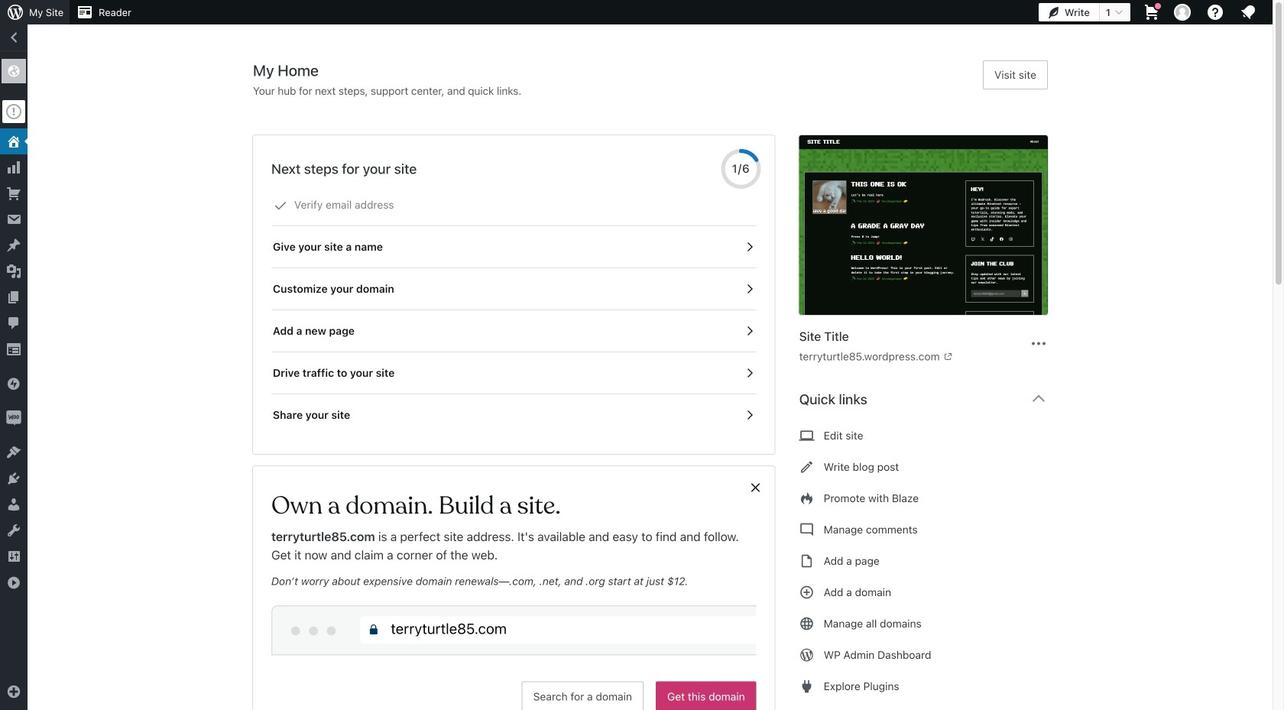 Task type: vqa. For each thing, say whether or not it's contained in the screenshot.
an
no



Task type: locate. For each thing, give the bounding box(es) containing it.
manage your notifications image
[[1239, 3, 1257, 21]]

progress bar
[[721, 149, 761, 189]]

main content
[[253, 60, 1060, 710]]

mode_comment image
[[799, 521, 815, 539]]

1 vertical spatial img image
[[6, 410, 21, 426]]

3 task enabled image from the top
[[743, 324, 757, 338]]

insert_drive_file image
[[799, 552, 815, 570]]

0 vertical spatial img image
[[6, 376, 21, 391]]

more options for site site title image
[[1030, 334, 1048, 353]]

1 img image from the top
[[6, 376, 21, 391]]

help image
[[1206, 3, 1225, 21]]

dismiss domain name promotion image
[[749, 479, 763, 497]]

img image
[[6, 376, 21, 391], [6, 410, 21, 426]]

edit image
[[799, 458, 815, 476]]

my shopping cart image
[[1143, 3, 1161, 21]]

task enabled image
[[743, 240, 757, 254], [743, 282, 757, 296], [743, 324, 757, 338], [743, 366, 757, 380], [743, 408, 757, 422]]



Task type: describe. For each thing, give the bounding box(es) containing it.
my profile image
[[1174, 4, 1191, 21]]

4 task enabled image from the top
[[743, 366, 757, 380]]

5 task enabled image from the top
[[743, 408, 757, 422]]

launchpad checklist element
[[271, 184, 757, 436]]

laptop image
[[799, 427, 815, 445]]

2 img image from the top
[[6, 410, 21, 426]]

1 task enabled image from the top
[[743, 240, 757, 254]]

2 task enabled image from the top
[[743, 282, 757, 296]]



